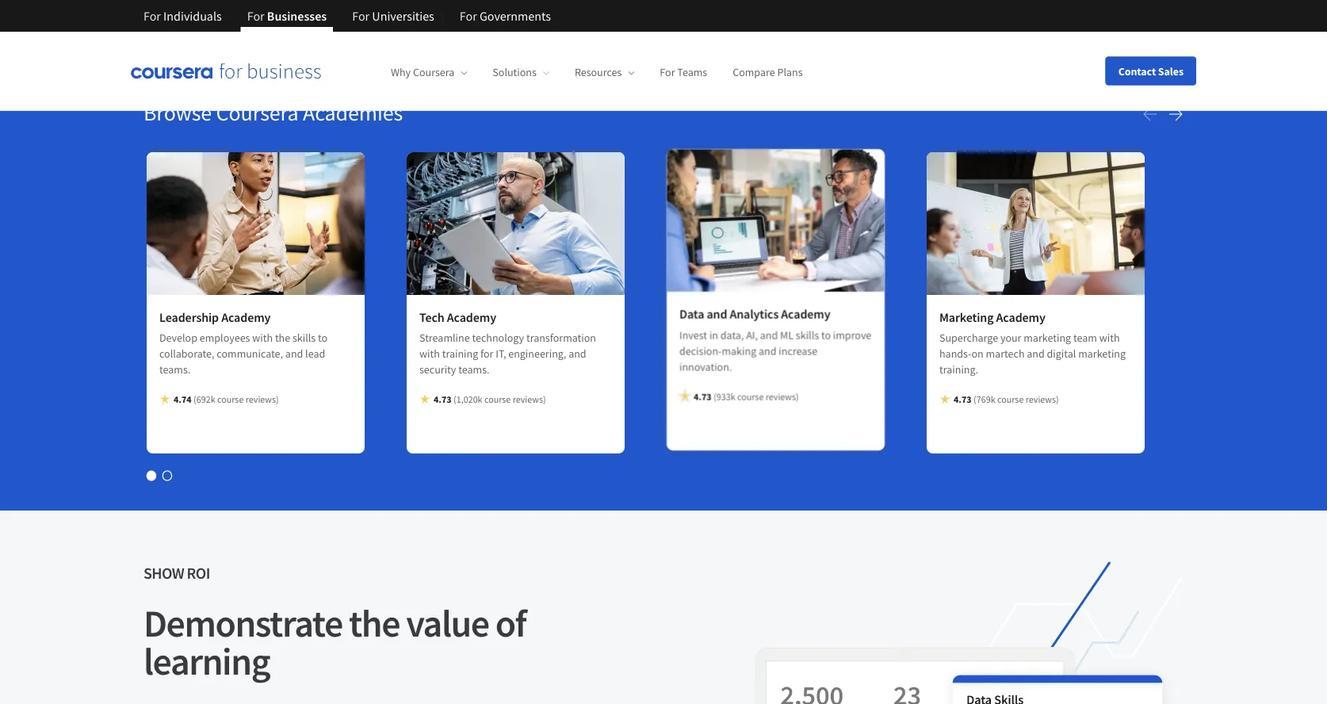 Task type: describe. For each thing, give the bounding box(es) containing it.
show roi
[[144, 563, 210, 583]]

692k
[[196, 393, 215, 405]]

increase
[[779, 345, 818, 359]]

academy for marketing academy
[[997, 309, 1046, 325]]

why coursera
[[391, 65, 455, 79]]

4.74 ( 692k course reviews )
[[174, 393, 279, 405]]

universities
[[372, 8, 434, 24]]

learning
[[144, 637, 270, 685]]

reviews for technology
[[513, 393, 543, 405]]

with inside leadership academy develop employees with the skills to collaborate, communicate, and lead teams.
[[252, 331, 273, 345]]

for
[[481, 346, 494, 361]]

through
[[498, 0, 551, 11]]

skills inside data and analytics academy invest in data, ai, and ml skills to improve decision-making and increase innovation.
[[796, 329, 819, 343]]

to inside data and analytics academy invest in data, ai, and ml skills to improve decision-making and increase innovation.
[[822, 329, 831, 343]]

progress
[[438, 0, 495, 11]]

learn more for leadership
[[159, 423, 220, 439]]

marketing academy supercharge your marketing team with hands-on martech and digital marketing training.
[[940, 309, 1126, 377]]

with inside 'marketing academy supercharge your marketing team with hands-on martech and digital marketing training.'
[[1100, 331, 1120, 345]]

1 horizontal spatial marketing
[[1079, 346, 1126, 361]]

data and analytics academy invest in data, ai, and ml skills to improve decision-making and increase innovation.
[[680, 307, 872, 375]]

0 horizontal spatial marketing
[[1024, 331, 1072, 345]]

tech academy streamline technology transformation with training for it, engineering, and security teams.
[[420, 309, 596, 377]]

security
[[420, 362, 456, 377]]

contact sales
[[1119, 64, 1184, 78]]

your inside the offer your employees curated skill paths that progress through beginner, intermediate, and advanced levels.
[[179, 0, 209, 11]]

learn more link for leadership
[[159, 422, 232, 441]]

compare
[[733, 65, 775, 79]]

making
[[722, 345, 757, 359]]

sales
[[1159, 64, 1184, 78]]

levels.
[[144, 14, 185, 34]]

( for streamline
[[454, 393, 457, 405]]

and right ai,
[[760, 329, 778, 343]]

plans
[[778, 65, 803, 79]]

to inside leadership academy develop employees with the skills to collaborate, communicate, and lead teams.
[[318, 331, 328, 345]]

resources link
[[575, 65, 635, 79]]

employees inside the offer your employees curated skill paths that progress through beginner, intermediate, and advanced levels.
[[212, 0, 284, 11]]

team
[[1074, 331, 1098, 345]]

and inside the offer your employees curated skill paths that progress through beginner, intermediate, and advanced levels.
[[710, 0, 735, 11]]

beginner,
[[554, 0, 615, 11]]

it professional holding tablet inspecting technical equipment image
[[407, 152, 625, 295]]

employees inside leadership academy develop employees with the skills to collaborate, communicate, and lead teams.
[[200, 331, 250, 345]]

and up in
[[707, 307, 728, 323]]

lead
[[305, 346, 325, 361]]

4.73 ( 1,020k course reviews )
[[434, 393, 546, 405]]

4.73 for streamline
[[434, 393, 452, 405]]

769k
[[977, 393, 996, 405]]

contact
[[1119, 64, 1156, 78]]

tech
[[420, 309, 445, 325]]

reviews for academy
[[766, 391, 796, 404]]

leadership
[[159, 309, 219, 325]]

develop
[[159, 331, 197, 345]]

demonstrate
[[144, 599, 342, 647]]

for teams
[[660, 65, 708, 79]]

resources
[[575, 65, 622, 79]]

businesses
[[267, 8, 327, 24]]

for for governments
[[460, 8, 477, 24]]

team leader speaking to a group of people image
[[147, 152, 365, 295]]

4.74
[[174, 393, 192, 405]]

4.73 ( 933k course reviews )
[[694, 391, 799, 404]]

collaborate,
[[159, 346, 215, 361]]

( for analytics
[[714, 391, 717, 404]]

contact sales button
[[1106, 57, 1197, 85]]

academy for tech academy
[[447, 309, 496, 325]]

analytics
[[730, 307, 779, 323]]

for left teams
[[660, 65, 675, 79]]

data,
[[721, 329, 744, 343]]

governments
[[480, 8, 551, 24]]

the inside demonstrate the value of learning
[[349, 599, 400, 647]]

curated
[[287, 0, 337, 11]]

for businesses
[[247, 8, 327, 24]]

two individuals discussing graphs shown on laptop screen image
[[667, 150, 885, 293]]

slides element
[[144, 468, 1184, 484]]

banner navigation
[[131, 0, 564, 32]]

) for technology
[[543, 393, 546, 405]]

4.73 for supercharge
[[954, 393, 972, 405]]

for governments
[[460, 8, 551, 24]]

compare plans link
[[733, 65, 803, 79]]

and inside leadership academy develop employees with the skills to collaborate, communicate, and lead teams.
[[285, 346, 303, 361]]

solutions link
[[493, 65, 550, 79]]

martech
[[986, 346, 1025, 361]]

roi
[[187, 563, 210, 583]]

course for employees
[[217, 393, 244, 405]]

marketing professional in front of whiteboard brainstorming with team image
[[927, 152, 1145, 295]]

learn more for tech
[[420, 423, 480, 439]]

that
[[409, 0, 435, 11]]

for universities
[[352, 8, 434, 24]]

value
[[406, 599, 489, 647]]

compare plans
[[733, 65, 803, 79]]

training.
[[940, 362, 979, 377]]

4.73 ( 769k course reviews )
[[954, 393, 1059, 405]]

course for academy
[[738, 391, 764, 404]]

and inside 'marketing academy supercharge your marketing team with hands-on martech and digital marketing training.'
[[1027, 346, 1045, 361]]

teams
[[678, 65, 708, 79]]

paths
[[369, 0, 405, 11]]

why coursera link
[[391, 65, 467, 79]]

communicate,
[[217, 346, 283, 361]]



Task type: locate. For each thing, give the bounding box(es) containing it.
(
[[714, 391, 717, 404], [194, 393, 196, 405], [454, 393, 457, 405], [974, 393, 977, 405]]

to left improve
[[822, 329, 831, 343]]

skills up lead
[[293, 331, 316, 345]]

your right offer at the left top
[[179, 0, 209, 11]]

reviews down digital
[[1026, 393, 1056, 405]]

course right 769k
[[998, 393, 1024, 405]]

reviews
[[766, 391, 796, 404], [246, 393, 276, 405], [513, 393, 543, 405], [1026, 393, 1056, 405]]

teams. inside leadership academy develop employees with the skills to collaborate, communicate, and lead teams.
[[159, 362, 191, 377]]

2 teams. from the left
[[459, 362, 490, 377]]

1 more from the left
[[192, 423, 220, 439]]

solutions
[[493, 65, 537, 79]]

( down training.
[[974, 393, 977, 405]]

and left digital
[[1027, 346, 1045, 361]]

0 horizontal spatial to
[[318, 331, 328, 345]]

teams. for tech academy
[[459, 362, 490, 377]]

academy up martech
[[997, 309, 1046, 325]]

the up communicate, at left
[[275, 331, 290, 345]]

teams.
[[159, 362, 191, 377], [459, 362, 490, 377]]

) down communicate, at left
[[276, 393, 279, 405]]

with
[[252, 331, 273, 345], [1100, 331, 1120, 345], [420, 346, 440, 361]]

in
[[710, 329, 719, 343]]

2 more from the left
[[452, 423, 480, 439]]

offer
[[144, 0, 176, 11]]

it,
[[496, 346, 506, 361]]

1 vertical spatial marketing
[[1079, 346, 1126, 361]]

1 horizontal spatial coursera
[[413, 65, 455, 79]]

more down 1,020k
[[452, 423, 480, 439]]

0 horizontal spatial your
[[179, 0, 209, 11]]

on
[[972, 346, 984, 361]]

learn down 4.74
[[159, 423, 189, 439]]

0 horizontal spatial with
[[252, 331, 273, 345]]

and left lead
[[285, 346, 303, 361]]

with inside tech academy streamline technology transformation with training for it, engineering, and security teams.
[[420, 346, 440, 361]]

course for your
[[998, 393, 1024, 405]]

)
[[796, 391, 799, 404], [276, 393, 279, 405], [543, 393, 546, 405], [1056, 393, 1059, 405]]

marketing down team at the top right
[[1079, 346, 1126, 361]]

) for employees
[[276, 393, 279, 405]]

streamline
[[420, 331, 470, 345]]

933k
[[717, 391, 736, 404]]

0 vertical spatial the
[[275, 331, 290, 345]]

skills
[[796, 329, 819, 343], [293, 331, 316, 345]]

learn for tech
[[420, 423, 449, 439]]

browse coursera academies
[[144, 99, 403, 126]]

2 horizontal spatial 4.73
[[954, 393, 972, 405]]

0 horizontal spatial learn
[[159, 423, 189, 439]]

marketing
[[940, 309, 994, 325]]

for for businesses
[[247, 8, 265, 24]]

0 vertical spatial marketing
[[1024, 331, 1072, 345]]

improve
[[833, 329, 872, 343]]

more for tech
[[452, 423, 480, 439]]

for left governments
[[460, 8, 477, 24]]

) down engineering, at the left of the page
[[543, 393, 546, 405]]

the inside leadership academy develop employees with the skills to collaborate, communicate, and lead teams.
[[275, 331, 290, 345]]

academy up technology
[[447, 309, 496, 325]]

technology
[[472, 331, 524, 345]]

your inside 'marketing academy supercharge your marketing team with hands-on martech and digital marketing training.'
[[1001, 331, 1022, 345]]

1 vertical spatial the
[[349, 599, 400, 647]]

1 horizontal spatial learn more link
[[420, 422, 493, 441]]

for left universities
[[352, 8, 370, 24]]

2 learn from the left
[[420, 423, 449, 439]]

academy up ml
[[781, 307, 831, 323]]

and inside tech academy streamline technology transformation with training for it, engineering, and security teams.
[[569, 346, 587, 361]]

0 vertical spatial employees
[[212, 0, 284, 11]]

coursera
[[413, 65, 455, 79], [216, 99, 299, 126]]

engineering,
[[509, 346, 567, 361]]

1 learn more from the left
[[159, 423, 220, 439]]

marketing up digital
[[1024, 331, 1072, 345]]

demonstrate the value of learning
[[144, 599, 526, 685]]

1 vertical spatial your
[[1001, 331, 1022, 345]]

0 horizontal spatial more
[[192, 423, 220, 439]]

learn more link for tech
[[420, 422, 493, 441]]

ai,
[[746, 329, 758, 343]]

course right 933k
[[738, 391, 764, 404]]

employees left curated
[[212, 0, 284, 11]]

offer your employees curated skill paths that progress through beginner, intermediate, and advanced levels.
[[144, 0, 802, 34]]

advanced
[[738, 0, 802, 11]]

marketing
[[1024, 331, 1072, 345], [1079, 346, 1126, 361]]

) for your
[[1056, 393, 1059, 405]]

1 vertical spatial employees
[[200, 331, 250, 345]]

and right making
[[759, 345, 777, 359]]

1 learn more link from the left
[[159, 422, 232, 441]]

coursera down coursera for business image at top
[[216, 99, 299, 126]]

1 horizontal spatial 4.73
[[694, 391, 712, 404]]

( down innovation.
[[714, 391, 717, 404]]

( right 4.74
[[194, 393, 196, 405]]

why
[[391, 65, 411, 79]]

4.73 left 933k
[[694, 391, 712, 404]]

1 horizontal spatial learn more
[[420, 423, 480, 439]]

learn for leadership
[[159, 423, 189, 439]]

coursera right why
[[413, 65, 455, 79]]

learn more down 1,020k
[[420, 423, 480, 439]]

1 teams. from the left
[[159, 362, 191, 377]]

2 learn more from the left
[[420, 423, 480, 439]]

1 learn from the left
[[159, 423, 189, 439]]

( down security
[[454, 393, 457, 405]]

academy up communicate, at left
[[221, 309, 271, 325]]

reviews down engineering, at the left of the page
[[513, 393, 543, 405]]

1 horizontal spatial the
[[349, 599, 400, 647]]

0 vertical spatial coursera
[[413, 65, 455, 79]]

0 horizontal spatial teams.
[[159, 362, 191, 377]]

with up security
[[420, 346, 440, 361]]

more for leadership
[[192, 423, 220, 439]]

coursera for browse
[[216, 99, 299, 126]]

0 vertical spatial your
[[179, 0, 209, 11]]

1,020k
[[457, 393, 483, 405]]

for left businesses
[[247, 8, 265, 24]]

individuals
[[163, 8, 222, 24]]

1 vertical spatial coursera
[[216, 99, 299, 126]]

reviews for your
[[1026, 393, 1056, 405]]

skills up increase
[[796, 329, 819, 343]]

teams. for leadership academy
[[159, 362, 191, 377]]

for individuals
[[144, 8, 222, 24]]

academy for leadership academy
[[221, 309, 271, 325]]

for teams link
[[660, 65, 708, 79]]

digital
[[1047, 346, 1077, 361]]

ml
[[780, 329, 794, 343]]

academy inside tech academy streamline technology transformation with training for it, engineering, and security teams.
[[447, 309, 496, 325]]

4.73 left 1,020k
[[434, 393, 452, 405]]

) for academy
[[796, 391, 799, 404]]

to up lead
[[318, 331, 328, 345]]

browse
[[144, 99, 212, 126]]

0 horizontal spatial the
[[275, 331, 290, 345]]

employees up communicate, at left
[[200, 331, 250, 345]]

( for develop
[[194, 393, 196, 405]]

for left individuals in the top left of the page
[[144, 8, 161, 24]]

to
[[822, 329, 831, 343], [318, 331, 328, 345]]

0 horizontal spatial learn more link
[[159, 422, 232, 441]]

for for individuals
[[144, 8, 161, 24]]

for
[[144, 8, 161, 24], [247, 8, 265, 24], [352, 8, 370, 24], [460, 8, 477, 24], [660, 65, 675, 79]]

with right team at the top right
[[1100, 331, 1120, 345]]

4.73 for analytics
[[694, 391, 712, 404]]

invest
[[680, 329, 708, 343]]

leadership academy develop employees with the skills to collaborate, communicate, and lead teams.
[[159, 309, 328, 377]]

) down increase
[[796, 391, 799, 404]]

( for supercharge
[[974, 393, 977, 405]]

coursera for business image
[[131, 63, 321, 79]]

your
[[179, 0, 209, 11], [1001, 331, 1022, 345]]

reviews for employees
[[246, 393, 276, 405]]

) down digital
[[1056, 393, 1059, 405]]

innovation.
[[680, 361, 732, 375]]

0 horizontal spatial coursera
[[216, 99, 299, 126]]

teams. down for
[[459, 362, 490, 377]]

academies
[[303, 99, 403, 126]]

coursera for why
[[413, 65, 455, 79]]

more down 692k
[[192, 423, 220, 439]]

1 horizontal spatial learn
[[420, 423, 449, 439]]

reviews down communicate, at left
[[246, 393, 276, 405]]

learn down security
[[420, 423, 449, 439]]

learn more link down 1,020k
[[420, 422, 493, 441]]

and down transformation
[[569, 346, 587, 361]]

0 horizontal spatial learn more
[[159, 423, 220, 439]]

your up martech
[[1001, 331, 1022, 345]]

academy
[[781, 307, 831, 323], [221, 309, 271, 325], [447, 309, 496, 325], [997, 309, 1046, 325]]

academy inside 'marketing academy supercharge your marketing team with hands-on martech and digital marketing training.'
[[997, 309, 1046, 325]]

academy inside data and analytics academy invest in data, ai, and ml skills to improve decision-making and increase innovation.
[[781, 307, 831, 323]]

hands-
[[940, 346, 972, 361]]

supercharge
[[940, 331, 999, 345]]

more
[[192, 423, 220, 439], [452, 423, 480, 439]]

4.73 left 769k
[[954, 393, 972, 405]]

the left value
[[349, 599, 400, 647]]

4.73
[[694, 391, 712, 404], [434, 393, 452, 405], [954, 393, 972, 405]]

reviews down increase
[[766, 391, 796, 404]]

skill
[[340, 0, 366, 11]]

skills inside leadership academy develop employees with the skills to collaborate, communicate, and lead teams.
[[293, 331, 316, 345]]

and left advanced
[[710, 0, 735, 11]]

learn more link down 692k
[[159, 422, 232, 441]]

course for technology
[[485, 393, 511, 405]]

show
[[144, 563, 184, 583]]

teams. inside tech academy streamline technology transformation with training for it, engineering, and security teams.
[[459, 362, 490, 377]]

learn more down 4.74
[[159, 423, 220, 439]]

the
[[275, 331, 290, 345], [349, 599, 400, 647]]

transformation
[[527, 331, 596, 345]]

training
[[442, 346, 478, 361]]

2 horizontal spatial with
[[1100, 331, 1120, 345]]

teams. down collaborate,
[[159, 362, 191, 377]]

course right 1,020k
[[485, 393, 511, 405]]

1 horizontal spatial skills
[[796, 329, 819, 343]]

0 horizontal spatial skills
[[293, 331, 316, 345]]

1 horizontal spatial teams.
[[459, 362, 490, 377]]

for for universities
[[352, 8, 370, 24]]

0 horizontal spatial 4.73
[[434, 393, 452, 405]]

1 horizontal spatial your
[[1001, 331, 1022, 345]]

learn more
[[159, 423, 220, 439], [420, 423, 480, 439]]

academy inside leadership academy develop employees with the skills to collaborate, communicate, and lead teams.
[[221, 309, 271, 325]]

1 horizontal spatial with
[[420, 346, 440, 361]]

data
[[680, 307, 705, 323]]

decision-
[[680, 345, 722, 359]]

1 horizontal spatial to
[[822, 329, 831, 343]]

learn
[[159, 423, 189, 439], [420, 423, 449, 439]]

1 horizontal spatial more
[[452, 423, 480, 439]]

2 learn more link from the left
[[420, 422, 493, 441]]

course right 692k
[[217, 393, 244, 405]]

of
[[496, 599, 526, 647]]

employees
[[212, 0, 284, 11], [200, 331, 250, 345]]

intermediate,
[[618, 0, 707, 11]]

with up communicate, at left
[[252, 331, 273, 345]]



Task type: vqa. For each thing, say whether or not it's contained in the screenshot.
ROI
yes



